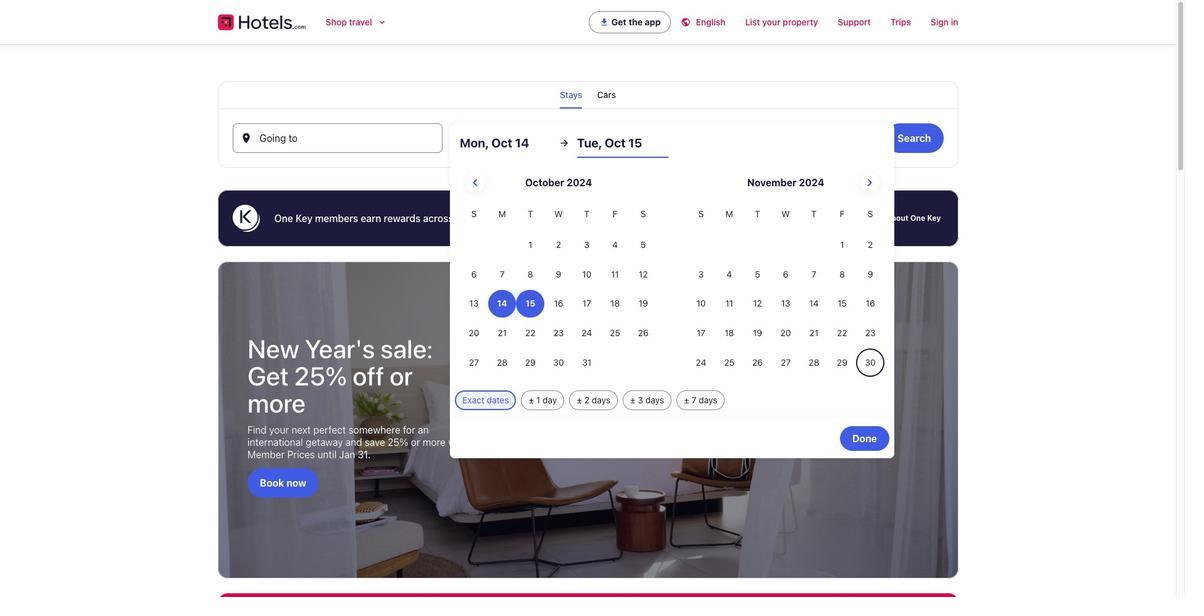 Task type: vqa. For each thing, say whether or not it's contained in the screenshot.


Task type: describe. For each thing, give the bounding box(es) containing it.
15 inside oct 14 - oct 15 button
[[535, 138, 545, 149]]

2 23 button from the left
[[856, 319, 885, 348]]

12 for the left the 12 button
[[639, 269, 648, 279]]

the
[[629, 17, 643, 27]]

± 3 days
[[630, 395, 664, 405]]

16 inside november 2024 element
[[866, 298, 875, 309]]

20 for first 20 button
[[469, 328, 479, 338]]

1 vertical spatial 3 button
[[687, 260, 715, 289]]

rewards
[[384, 213, 421, 224]]

1 vertical spatial 18 button
[[715, 319, 743, 348]]

support
[[838, 17, 871, 27]]

trips link
[[881, 10, 921, 35]]

12 for rightmost the 12 button
[[753, 298, 762, 309]]

1 horizontal spatial more
[[422, 437, 445, 448]]

book now link
[[247, 469, 318, 498]]

one inside the learn about one key link
[[910, 214, 925, 223]]

2 6 button from the left
[[772, 260, 800, 289]]

exact
[[462, 395, 484, 405]]

stays link
[[560, 81, 582, 109]]

learn about one key
[[864, 214, 941, 223]]

2 s from the left
[[641, 209, 646, 219]]

2 7 button from the left
[[800, 260, 828, 289]]

2 button for november 2024
[[856, 231, 885, 259]]

-
[[509, 138, 514, 149]]

1 horizontal spatial 11 button
[[715, 290, 743, 318]]

prices
[[287, 449, 315, 461]]

cars link
[[597, 81, 616, 109]]

0 vertical spatial 24
[[582, 328, 592, 338]]

one key members earn rewards across expedia, hotels.com, and vrbo
[[274, 213, 597, 224]]

14 inside november 2024 element
[[809, 298, 819, 309]]

across
[[423, 213, 453, 224]]

inside a bright image
[[218, 262, 958, 579]]

26 for 26 button to the bottom
[[752, 357, 763, 368]]

oct right mon,
[[491, 136, 512, 150]]

sale:
[[380, 333, 432, 364]]

± for ± 7 days
[[684, 395, 689, 405]]

oct left -
[[477, 138, 493, 149]]

7 for first the 7 button
[[500, 269, 505, 279]]

days for ± 2 days
[[592, 395, 610, 405]]

next
[[291, 425, 310, 436]]

1 horizontal spatial 25 button
[[715, 349, 743, 377]]

1 horizontal spatial 12 button
[[743, 290, 772, 318]]

shop travel button
[[316, 10, 397, 35]]

3 t from the left
[[755, 209, 760, 219]]

oct inside button
[[605, 136, 626, 150]]

1 vertical spatial 5 button
[[743, 260, 772, 289]]

get inside new year's sale: get 25% off or more find your next perfect somewhere for an international getaway and save 25% or more with member prices until jan 31.
[[247, 361, 288, 391]]

2 button for october 2024
[[545, 231, 573, 259]]

1 horizontal spatial 1
[[536, 395, 540, 405]]

18 for bottom '18' button
[[725, 328, 734, 338]]

save
[[364, 437, 385, 448]]

0 horizontal spatial 4 button
[[601, 231, 629, 259]]

october
[[525, 177, 564, 188]]

support link
[[828, 10, 881, 35]]

0 horizontal spatial 14
[[496, 138, 507, 149]]

8 inside the october 2024 element
[[528, 269, 533, 279]]

1 vertical spatial 24
[[696, 357, 706, 368]]

1 horizontal spatial 24 button
[[687, 349, 715, 377]]

0 vertical spatial 11 button
[[601, 260, 629, 289]]

1 9 button from the left
[[545, 260, 573, 289]]

2024 for november 2024
[[799, 177, 824, 188]]

± for ± 1 day
[[529, 395, 534, 405]]

english button
[[671, 10, 735, 35]]

vrbo
[[575, 213, 597, 224]]

22 for second 22 button from right
[[525, 328, 536, 338]]

1 30 button from the left
[[545, 349, 573, 377]]

± 7 days
[[684, 395, 717, 405]]

sign in
[[931, 17, 958, 27]]

2 30 button from the left
[[856, 349, 885, 377]]

15 inside 15 'button'
[[838, 298, 847, 309]]

november 2024
[[747, 177, 824, 188]]

14 button
[[800, 290, 828, 318]]

1 horizontal spatial your
[[762, 17, 781, 27]]

2 13 button from the left
[[772, 290, 800, 318]]

20 for 1st 20 button from right
[[781, 328, 791, 338]]

0 horizontal spatial 5 button
[[629, 231, 657, 259]]

travel
[[349, 17, 372, 27]]

0 horizontal spatial more
[[247, 388, 305, 419]]

trailing image
[[377, 17, 387, 27]]

9 for 2nd "9" button from left
[[868, 269, 873, 279]]

27 inside november 2024 element
[[781, 357, 791, 368]]

13 for 1st "13" button from right
[[781, 298, 790, 309]]

1 vertical spatial 25%
[[387, 437, 408, 448]]

7 for first the 7 button from the right
[[812, 269, 816, 279]]

30 for first 30 button from left
[[553, 357, 564, 368]]

days for ± 3 days
[[646, 395, 664, 405]]

perfect
[[313, 425, 346, 436]]

get the app
[[611, 17, 661, 27]]

10 button inside november 2024 element
[[687, 290, 715, 318]]

1 for october 2024
[[528, 239, 532, 250]]

1 vertical spatial 4 button
[[715, 260, 743, 289]]

dates
[[487, 395, 509, 405]]

international
[[247, 437, 303, 448]]

1 horizontal spatial 7
[[692, 395, 696, 405]]

new year's sale: get 25% off or more main content
[[0, 44, 1176, 598]]

17 inside november 2024 element
[[697, 328, 706, 338]]

19 inside the october 2024 element
[[639, 298, 648, 309]]

0 vertical spatial 19 button
[[629, 290, 657, 318]]

hotels.com,
[[498, 213, 553, 224]]

18 for the top '18' button
[[610, 298, 620, 309]]

list your property
[[745, 17, 818, 27]]

stays
[[560, 90, 582, 100]]

1 23 button from the left
[[545, 319, 573, 348]]

1 t from the left
[[528, 209, 533, 219]]

16 button inside november 2024 element
[[856, 290, 885, 318]]

25 for the top 25 button
[[610, 328, 620, 338]]

1 vertical spatial 26 button
[[743, 349, 772, 377]]

1 7 button from the left
[[488, 260, 516, 289]]

an
[[418, 425, 428, 436]]

tue,
[[577, 136, 602, 150]]

1 horizontal spatial 14
[[515, 136, 529, 150]]

5 for the left 5 button
[[641, 239, 646, 250]]

november 2024 element
[[687, 207, 885, 378]]

find
[[247, 425, 266, 436]]

± for ± 2 days
[[577, 395, 582, 405]]

23 for 2nd '23' "button" from the left
[[865, 328, 876, 338]]

0 vertical spatial 3 button
[[573, 231, 601, 259]]

4 for 4 "button" to the bottom
[[727, 269, 732, 279]]

download the app button image
[[599, 17, 609, 27]]

0 vertical spatial or
[[389, 361, 413, 391]]

3 inside the october 2024 element
[[584, 239, 590, 250]]

exact dates
[[462, 395, 509, 405]]

4 for leftmost 4 "button"
[[612, 239, 618, 250]]

member
[[247, 449, 284, 461]]

until
[[317, 449, 336, 461]]

2 28 button from the left
[[800, 349, 828, 377]]

search button
[[885, 123, 943, 153]]

1 16 button from the left
[[545, 290, 573, 318]]

1 button for november 2024
[[828, 231, 856, 259]]

1 horizontal spatial 2
[[584, 395, 589, 405]]

getaway
[[305, 437, 343, 448]]

done button
[[840, 426, 890, 451]]

0 vertical spatial 25 button
[[601, 319, 629, 348]]

1 horizontal spatial and
[[555, 213, 572, 224]]

app
[[645, 17, 661, 27]]

october 2024
[[525, 177, 592, 188]]

oct right -
[[516, 138, 532, 149]]

1 horizontal spatial key
[[927, 214, 941, 223]]

23 for 1st '23' "button" from left
[[553, 328, 564, 338]]

mon,
[[460, 136, 489, 150]]

sign in button
[[921, 10, 968, 35]]

tue, oct 15
[[577, 136, 642, 150]]

0 vertical spatial 18 button
[[601, 290, 629, 318]]

6 for second 6 button
[[783, 269, 788, 279]]

6 for first 6 button from the left
[[471, 269, 477, 279]]

sign
[[931, 17, 949, 27]]

0 horizontal spatial key
[[296, 213, 313, 224]]

28 for 1st the 28 button from right
[[809, 357, 819, 368]]

list
[[745, 17, 760, 27]]

4 t from the left
[[811, 209, 817, 219]]

1 button for october 2024
[[516, 231, 545, 259]]

21 for 2nd 21 button from right
[[498, 328, 507, 338]]

days for ± 7 days
[[699, 395, 717, 405]]

± 1 day
[[529, 395, 557, 405]]

year's
[[305, 333, 375, 364]]

jan
[[339, 449, 355, 461]]

off
[[352, 361, 384, 391]]

november
[[747, 177, 797, 188]]

0 horizontal spatial 12 button
[[629, 260, 657, 289]]

members
[[315, 213, 358, 224]]

f for october 2024
[[613, 209, 617, 219]]

1 vertical spatial 19 button
[[743, 319, 772, 348]]

0 vertical spatial 24 button
[[573, 319, 601, 348]]

2024 for october 2024
[[567, 177, 592, 188]]

1 28 button from the left
[[488, 349, 516, 377]]

learn about one key link
[[862, 209, 943, 228]]

± for ± 3 days
[[630, 395, 636, 405]]

october 2024 element
[[460, 207, 657, 378]]

28 for first the 28 button
[[497, 357, 507, 368]]

± 2 days
[[577, 395, 610, 405]]

new
[[247, 333, 299, 364]]



Task type: locate. For each thing, give the bounding box(es) containing it.
application containing october 2024
[[460, 168, 885, 378]]

17 button inside the october 2024 element
[[573, 290, 601, 318]]

shop
[[326, 17, 347, 27]]

26 for the top 26 button
[[638, 328, 649, 338]]

oct 14 - oct 15 button
[[450, 123, 660, 153]]

get right download the app button image
[[611, 17, 627, 27]]

11 for the topmost 11 button
[[611, 269, 619, 279]]

15 inside the tue, oct 15 button
[[628, 136, 642, 150]]

25% down for at the left of the page
[[387, 437, 408, 448]]

2 m from the left
[[726, 209, 733, 219]]

w down november 2024
[[782, 209, 790, 219]]

29 for second 29 button
[[837, 357, 847, 368]]

± right ± 3 days
[[684, 395, 689, 405]]

f right vrbo
[[613, 209, 617, 219]]

±
[[529, 395, 534, 405], [577, 395, 582, 405], [630, 395, 636, 405], [684, 395, 689, 405]]

hotels logo image
[[218, 12, 306, 32]]

2 16 from the left
[[866, 298, 875, 309]]

1 vertical spatial or
[[411, 437, 420, 448]]

10 inside november 2024 element
[[697, 298, 706, 309]]

1 vertical spatial get
[[247, 361, 288, 391]]

1 horizontal spatial 21 button
[[800, 319, 828, 348]]

5 for 5 button to the bottom
[[755, 269, 760, 279]]

1 vertical spatial your
[[269, 425, 289, 436]]

15 button
[[828, 290, 856, 318]]

1 down hotels.com,
[[528, 239, 532, 250]]

4 button
[[601, 231, 629, 259], [715, 260, 743, 289]]

about
[[887, 214, 909, 223]]

1 22 button from the left
[[516, 319, 545, 348]]

0 vertical spatial and
[[555, 213, 572, 224]]

1 1 button from the left
[[516, 231, 545, 259]]

one left members
[[274, 213, 293, 224]]

1 horizontal spatial get
[[611, 17, 627, 27]]

14 left 15 'button'
[[809, 298, 819, 309]]

1 28 from the left
[[497, 357, 507, 368]]

8 button up 15 'button'
[[828, 260, 856, 289]]

1 vertical spatial 4
[[727, 269, 732, 279]]

7 button up 14 button
[[800, 260, 828, 289]]

12
[[639, 269, 648, 279], [753, 298, 762, 309]]

1 27 button from the left
[[460, 349, 488, 377]]

mon, oct 14
[[460, 136, 529, 150]]

3
[[584, 239, 590, 250], [698, 269, 704, 279], [638, 395, 643, 405]]

2 button down the "learn" at top
[[856, 231, 885, 259]]

t down november 2024
[[811, 209, 817, 219]]

9 inside the october 2024 element
[[556, 269, 561, 279]]

2 16 button from the left
[[856, 290, 885, 318]]

0 horizontal spatial 9
[[556, 269, 561, 279]]

one
[[274, 213, 293, 224], [910, 214, 925, 223]]

14 left -
[[496, 138, 507, 149]]

5 inside the october 2024 element
[[641, 239, 646, 250]]

2 vertical spatial 3
[[638, 395, 643, 405]]

8 up 15 'button'
[[839, 269, 845, 279]]

1 s from the left
[[471, 209, 477, 219]]

3 ± from the left
[[630, 395, 636, 405]]

1 21 from the left
[[498, 328, 507, 338]]

your inside new year's sale: get 25% off or more find your next perfect somewhere for an international getaway and save 25% or more with member prices until jan 31.
[[269, 425, 289, 436]]

w for november
[[782, 209, 790, 219]]

previous month image
[[468, 175, 482, 190]]

23 inside november 2024 element
[[865, 328, 876, 338]]

key left members
[[296, 213, 313, 224]]

next month image
[[862, 175, 877, 190]]

7 up 14 button
[[812, 269, 816, 279]]

2 horizontal spatial 1
[[840, 239, 844, 250]]

29 inside november 2024 element
[[837, 357, 847, 368]]

29 button down 15 'button'
[[828, 349, 856, 377]]

one right about
[[910, 214, 925, 223]]

22 inside the october 2024 element
[[525, 328, 536, 338]]

1 vertical spatial 10 button
[[687, 290, 715, 318]]

now
[[286, 478, 306, 489]]

10 inside the october 2024 element
[[582, 269, 591, 279]]

1 horizontal spatial 6 button
[[772, 260, 800, 289]]

1 6 button from the left
[[460, 260, 488, 289]]

1 9 from the left
[[556, 269, 561, 279]]

26 inside the october 2024 element
[[638, 328, 649, 338]]

tue, oct 15 button
[[577, 128, 669, 158]]

31.
[[357, 449, 370, 461]]

2 9 button from the left
[[856, 260, 885, 289]]

25 button
[[601, 319, 629, 348], [715, 349, 743, 377]]

or
[[389, 361, 413, 391], [411, 437, 420, 448]]

27 button
[[460, 349, 488, 377], [772, 349, 800, 377]]

trips
[[891, 17, 911, 27]]

key right about
[[927, 214, 941, 223]]

w inside november 2024 element
[[782, 209, 790, 219]]

2 t from the left
[[584, 209, 590, 219]]

w inside the october 2024 element
[[554, 209, 563, 219]]

0 horizontal spatial 13 button
[[460, 290, 488, 318]]

cars
[[597, 90, 616, 100]]

w
[[554, 209, 563, 219], [782, 209, 790, 219]]

1 horizontal spatial 3 button
[[687, 260, 715, 289]]

8 inside november 2024 element
[[839, 269, 845, 279]]

8 down hotels.com,
[[528, 269, 533, 279]]

0 horizontal spatial 5
[[641, 239, 646, 250]]

6 button up 14 button
[[772, 260, 800, 289]]

1 30 from the left
[[553, 357, 564, 368]]

f inside the october 2024 element
[[613, 209, 617, 219]]

1 horizontal spatial 17
[[697, 328, 706, 338]]

0 horizontal spatial your
[[269, 425, 289, 436]]

3 button
[[573, 231, 601, 259], [687, 260, 715, 289]]

0 horizontal spatial 22 button
[[516, 319, 545, 348]]

20 inside the october 2024 element
[[469, 328, 479, 338]]

19 inside november 2024 element
[[753, 328, 762, 338]]

1 horizontal spatial 23
[[865, 328, 876, 338]]

w for october
[[554, 209, 563, 219]]

0 vertical spatial 26
[[638, 328, 649, 338]]

new year's sale: get 25% off or more find your next perfect somewhere for an international getaway and save 25% or more with member prices until jan 31.
[[247, 333, 467, 461]]

0 vertical spatial 17
[[582, 298, 591, 309]]

1 16 from the left
[[554, 298, 563, 309]]

1 horizontal spatial 4 button
[[715, 260, 743, 289]]

application
[[460, 168, 885, 378]]

15 left the directional image
[[535, 138, 545, 149]]

21 inside november 2024 element
[[809, 328, 819, 338]]

more
[[247, 388, 305, 419], [422, 437, 445, 448]]

1 20 button from the left
[[460, 319, 488, 348]]

30 inside november 2024 element
[[865, 357, 876, 368]]

2 28 from the left
[[809, 357, 819, 368]]

1 23 from the left
[[553, 328, 564, 338]]

1 up 15 'button'
[[840, 239, 844, 250]]

30 inside the october 2024 element
[[553, 357, 564, 368]]

2 23 from the left
[[865, 328, 876, 338]]

2 horizontal spatial days
[[699, 395, 717, 405]]

0 vertical spatial 10
[[582, 269, 591, 279]]

2 22 from the left
[[837, 328, 847, 338]]

0 horizontal spatial 20 button
[[460, 319, 488, 348]]

1 vertical spatial more
[[422, 437, 445, 448]]

1 horizontal spatial 28 button
[[800, 349, 828, 377]]

1 horizontal spatial 9 button
[[856, 260, 885, 289]]

29 button
[[516, 349, 545, 377], [828, 349, 856, 377]]

13 button
[[460, 290, 488, 318], [772, 290, 800, 318]]

in
[[951, 17, 958, 27]]

24 up 31
[[582, 328, 592, 338]]

10 button inside the october 2024 element
[[573, 260, 601, 289]]

0 horizontal spatial 10
[[582, 269, 591, 279]]

0 vertical spatial 25
[[610, 328, 620, 338]]

23 inside the october 2024 element
[[553, 328, 564, 338]]

28 inside the october 2024 element
[[497, 357, 507, 368]]

1 8 button from the left
[[516, 260, 545, 289]]

0 vertical spatial 11
[[611, 269, 619, 279]]

0 horizontal spatial 21 button
[[488, 319, 516, 348]]

english
[[696, 17, 726, 27]]

24 button up ± 7 days
[[687, 349, 715, 377]]

t down october
[[528, 209, 533, 219]]

0 horizontal spatial 28
[[497, 357, 507, 368]]

1 29 button from the left
[[516, 349, 545, 377]]

22 for 1st 22 button from the right
[[837, 328, 847, 338]]

1 horizontal spatial 9
[[868, 269, 873, 279]]

0 vertical spatial 5 button
[[629, 231, 657, 259]]

1 horizontal spatial 18 button
[[715, 319, 743, 348]]

15 right tue,
[[628, 136, 642, 150]]

1 horizontal spatial 3
[[638, 395, 643, 405]]

25 button up ± 7 days
[[715, 349, 743, 377]]

13 inside november 2024 element
[[781, 298, 790, 309]]

1 for november 2024
[[840, 239, 844, 250]]

15 right 14 button
[[838, 298, 847, 309]]

9
[[556, 269, 561, 279], [868, 269, 873, 279]]

2024 right october
[[567, 177, 592, 188]]

book
[[260, 478, 284, 489]]

17 button
[[573, 290, 601, 318], [687, 319, 715, 348]]

1 inside november 2024 element
[[840, 239, 844, 250]]

29 for first 29 button
[[525, 357, 536, 368]]

learn
[[864, 214, 885, 223]]

13 for 2nd "13" button from the right
[[469, 298, 479, 309]]

21 for 1st 21 button from the right
[[809, 328, 819, 338]]

and left vrbo
[[555, 213, 572, 224]]

10
[[582, 269, 591, 279], [697, 298, 706, 309]]

7 right ± 3 days
[[692, 395, 696, 405]]

1 vertical spatial 17
[[697, 328, 706, 338]]

2 21 from the left
[[809, 328, 819, 338]]

1 8 from the left
[[528, 269, 533, 279]]

0 horizontal spatial 30
[[553, 357, 564, 368]]

days left ± 7 days
[[646, 395, 664, 405]]

f left the "learn" at top
[[840, 209, 845, 219]]

11 inside the october 2024 element
[[611, 269, 619, 279]]

20 inside november 2024 element
[[781, 328, 791, 338]]

21
[[498, 328, 507, 338], [809, 328, 819, 338]]

29 down 15 'button'
[[837, 357, 847, 368]]

2 1 button from the left
[[828, 231, 856, 259]]

2 2 button from the left
[[856, 231, 885, 259]]

somewhere
[[348, 425, 400, 436]]

2 horizontal spatial 15
[[838, 298, 847, 309]]

29 button up ± 1 day
[[516, 349, 545, 377]]

23 button up 31 button
[[545, 319, 573, 348]]

f for november 2024
[[840, 209, 845, 219]]

0 horizontal spatial f
[[613, 209, 617, 219]]

2 29 button from the left
[[828, 349, 856, 377]]

0 horizontal spatial 28 button
[[488, 349, 516, 377]]

5 inside november 2024 element
[[755, 269, 760, 279]]

2 8 button from the left
[[828, 260, 856, 289]]

29 inside the october 2024 element
[[525, 357, 536, 368]]

application inside new year's sale: get 25% off or more main content
[[460, 168, 885, 378]]

12 inside november 2024 element
[[753, 298, 762, 309]]

tab list inside new year's sale: get 25% off or more main content
[[218, 81, 958, 109]]

7 inside the october 2024 element
[[500, 269, 505, 279]]

4
[[612, 239, 618, 250], [727, 269, 732, 279]]

for
[[403, 425, 415, 436]]

14
[[515, 136, 529, 150], [496, 138, 507, 149], [809, 298, 819, 309]]

7 down hotels.com,
[[500, 269, 505, 279]]

0 horizontal spatial 11
[[611, 269, 619, 279]]

0 horizontal spatial 12
[[639, 269, 648, 279]]

1 horizontal spatial 21
[[809, 328, 819, 338]]

tab list containing stays
[[218, 81, 958, 109]]

0 horizontal spatial 17
[[582, 298, 591, 309]]

0 vertical spatial 4 button
[[601, 231, 629, 259]]

7 button down hotels.com,
[[488, 260, 516, 289]]

t down the november
[[755, 209, 760, 219]]

22 inside november 2024 element
[[837, 328, 847, 338]]

6 inside november 2024 element
[[783, 269, 788, 279]]

m inside the october 2024 element
[[498, 209, 506, 219]]

9 inside november 2024 element
[[868, 269, 873, 279]]

20
[[469, 328, 479, 338], [781, 328, 791, 338]]

9 for 1st "9" button from left
[[556, 269, 561, 279]]

0 vertical spatial 19
[[639, 298, 648, 309]]

m for november
[[726, 209, 733, 219]]

search
[[898, 133, 931, 144]]

2 8 from the left
[[839, 269, 845, 279]]

1 button down hotels.com,
[[516, 231, 545, 259]]

1 horizontal spatial 29 button
[[828, 349, 856, 377]]

list your property link
[[735, 10, 828, 35]]

0 vertical spatial 12
[[639, 269, 648, 279]]

0 horizontal spatial 29
[[525, 357, 536, 368]]

get inside get the app link
[[611, 17, 627, 27]]

0 vertical spatial 12 button
[[629, 260, 657, 289]]

26
[[638, 328, 649, 338], [752, 357, 763, 368]]

29 up ± 1 day
[[525, 357, 536, 368]]

0 horizontal spatial 18 button
[[601, 290, 629, 318]]

1 horizontal spatial 4
[[727, 269, 732, 279]]

0 vertical spatial 5
[[641, 239, 646, 250]]

1 horizontal spatial 19 button
[[743, 319, 772, 348]]

days right ± 3 days
[[699, 395, 717, 405]]

mon, oct 14 button
[[460, 128, 551, 158]]

2 for november 2024
[[868, 239, 873, 250]]

11 for the rightmost 11 button
[[725, 298, 733, 309]]

2 days from the left
[[646, 395, 664, 405]]

oct right tue,
[[605, 136, 626, 150]]

0 vertical spatial 4
[[612, 239, 618, 250]]

done
[[852, 433, 877, 444]]

2 9 from the left
[[868, 269, 873, 279]]

or down for at the left of the page
[[411, 437, 420, 448]]

5
[[641, 239, 646, 250], [755, 269, 760, 279]]

28 button down 14 button
[[800, 349, 828, 377]]

2 29 from the left
[[837, 357, 847, 368]]

more up find
[[247, 388, 305, 419]]

26 inside november 2024 element
[[752, 357, 763, 368]]

1 27 from the left
[[469, 357, 479, 368]]

2 button
[[545, 231, 573, 259], [856, 231, 885, 259]]

3 days from the left
[[699, 395, 717, 405]]

± right day
[[577, 395, 582, 405]]

17 inside the october 2024 element
[[582, 298, 591, 309]]

1 6 from the left
[[471, 269, 477, 279]]

6 button down expedia,
[[460, 260, 488, 289]]

1 horizontal spatial 7 button
[[800, 260, 828, 289]]

1 13 button from the left
[[460, 290, 488, 318]]

w left vrbo
[[554, 209, 563, 219]]

19
[[639, 298, 648, 309], [753, 328, 762, 338]]

24 up ± 7 days
[[696, 357, 706, 368]]

2 w from the left
[[782, 209, 790, 219]]

1 horizontal spatial 22 button
[[828, 319, 856, 348]]

1 vertical spatial 3
[[698, 269, 704, 279]]

2 20 from the left
[[781, 328, 791, 338]]

1 vertical spatial 19
[[753, 328, 762, 338]]

1 2 button from the left
[[545, 231, 573, 259]]

get the app link
[[589, 11, 671, 33]]

2 horizontal spatial 2
[[868, 239, 873, 250]]

4 ± from the left
[[684, 395, 689, 405]]

20 button
[[460, 319, 488, 348], [772, 319, 800, 348]]

expedia,
[[456, 213, 495, 224]]

1 button
[[516, 231, 545, 259], [828, 231, 856, 259]]

day
[[543, 395, 557, 405]]

more down "an" on the left bottom
[[422, 437, 445, 448]]

1 horizontal spatial 16 button
[[856, 290, 885, 318]]

2 ± from the left
[[577, 395, 582, 405]]

your up international
[[269, 425, 289, 436]]

7
[[500, 269, 505, 279], [812, 269, 816, 279], [692, 395, 696, 405]]

small image
[[681, 17, 696, 27]]

1 horizontal spatial 26 button
[[743, 349, 772, 377]]

directional image
[[559, 138, 570, 149]]

and up jan
[[345, 437, 362, 448]]

0 horizontal spatial 26 button
[[629, 319, 657, 348]]

19 button
[[629, 290, 657, 318], [743, 319, 772, 348]]

28 down 14 button
[[809, 357, 819, 368]]

25 for 25 button to the right
[[724, 357, 735, 368]]

0 horizontal spatial 25%
[[294, 361, 347, 391]]

11 button
[[601, 260, 629, 289], [715, 290, 743, 318]]

28 button up dates
[[488, 349, 516, 377]]

29
[[525, 357, 536, 368], [837, 357, 847, 368]]

property
[[783, 17, 818, 27]]

6 inside the october 2024 element
[[471, 269, 477, 279]]

18 inside the october 2024 element
[[610, 298, 620, 309]]

0 horizontal spatial 3
[[584, 239, 590, 250]]

24 button up 31
[[573, 319, 601, 348]]

16 button
[[545, 290, 573, 318], [856, 290, 885, 318]]

1 days from the left
[[592, 395, 610, 405]]

2 20 button from the left
[[772, 319, 800, 348]]

1 vertical spatial 18
[[725, 328, 734, 338]]

0 horizontal spatial 10 button
[[573, 260, 601, 289]]

1 m from the left
[[498, 209, 506, 219]]

oct 14 - oct 15
[[477, 138, 545, 149]]

2 21 button from the left
[[800, 319, 828, 348]]

t down october 2024
[[584, 209, 590, 219]]

1 inside the october 2024 element
[[528, 239, 532, 250]]

2 27 from the left
[[781, 357, 791, 368]]

1 w from the left
[[554, 209, 563, 219]]

1 horizontal spatial 26
[[752, 357, 763, 368]]

1 21 button from the left
[[488, 319, 516, 348]]

your
[[762, 17, 781, 27], [269, 425, 289, 436]]

1 vertical spatial 10
[[697, 298, 706, 309]]

22
[[525, 328, 536, 338], [837, 328, 847, 338]]

2 f from the left
[[840, 209, 845, 219]]

or right off
[[389, 361, 413, 391]]

1 vertical spatial 25
[[724, 357, 735, 368]]

0 horizontal spatial 8 button
[[516, 260, 545, 289]]

oct
[[491, 136, 512, 150], [605, 136, 626, 150], [477, 138, 493, 149], [516, 138, 532, 149]]

with
[[448, 437, 467, 448]]

4 s from the left
[[868, 209, 873, 219]]

2 for october 2024
[[556, 239, 561, 250]]

8 button down hotels.com,
[[516, 260, 545, 289]]

11 inside november 2024 element
[[725, 298, 733, 309]]

1 f from the left
[[613, 209, 617, 219]]

your right list
[[762, 17, 781, 27]]

21 inside the october 2024 element
[[498, 328, 507, 338]]

0 horizontal spatial 21
[[498, 328, 507, 338]]

2 30 from the left
[[865, 357, 876, 368]]

shop travel
[[326, 17, 372, 27]]

f inside november 2024 element
[[840, 209, 845, 219]]

0 horizontal spatial 25
[[610, 328, 620, 338]]

13
[[469, 298, 479, 309], [781, 298, 790, 309]]

book now
[[260, 478, 306, 489]]

0 horizontal spatial 2 button
[[545, 231, 573, 259]]

± left day
[[529, 395, 534, 405]]

25%
[[294, 361, 347, 391], [387, 437, 408, 448]]

25 button up 31 button
[[601, 319, 629, 348]]

28
[[497, 357, 507, 368], [809, 357, 819, 368]]

21 button
[[488, 319, 516, 348], [800, 319, 828, 348]]

2 22 button from the left
[[828, 319, 856, 348]]

1 horizontal spatial 27
[[781, 357, 791, 368]]

days down 31 button
[[592, 395, 610, 405]]

28 up dates
[[497, 357, 507, 368]]

16 inside the october 2024 element
[[554, 298, 563, 309]]

30 for 2nd 30 button
[[865, 357, 876, 368]]

earn
[[361, 213, 381, 224]]

3 inside november 2024 element
[[698, 269, 704, 279]]

2 13 from the left
[[781, 298, 790, 309]]

2 button down hotels.com,
[[545, 231, 573, 259]]

1 horizontal spatial 6
[[783, 269, 788, 279]]

1 horizontal spatial 5 button
[[743, 260, 772, 289]]

31 button
[[573, 349, 601, 377]]

28 button
[[488, 349, 516, 377], [800, 349, 828, 377]]

0 vertical spatial 26 button
[[629, 319, 657, 348]]

1 ± from the left
[[529, 395, 534, 405]]

1 2024 from the left
[[567, 177, 592, 188]]

1 29 from the left
[[525, 357, 536, 368]]

1 vertical spatial 17 button
[[687, 319, 715, 348]]

± right ± 2 days
[[630, 395, 636, 405]]

14 right -
[[515, 136, 529, 150]]

get up find
[[247, 361, 288, 391]]

2024 right the november
[[799, 177, 824, 188]]

16
[[554, 298, 563, 309], [866, 298, 875, 309]]

get
[[611, 17, 627, 27], [247, 361, 288, 391]]

1 20 from the left
[[469, 328, 479, 338]]

2 6 from the left
[[783, 269, 788, 279]]

7 inside november 2024 element
[[812, 269, 816, 279]]

1 horizontal spatial 27 button
[[772, 349, 800, 377]]

18 inside november 2024 element
[[725, 328, 734, 338]]

24 button
[[573, 319, 601, 348], [687, 349, 715, 377]]

1 button up 15 'button'
[[828, 231, 856, 259]]

9 button
[[545, 260, 573, 289], [856, 260, 885, 289]]

1 left day
[[536, 395, 540, 405]]

13 inside the october 2024 element
[[469, 298, 479, 309]]

25 inside november 2024 element
[[724, 357, 735, 368]]

0 horizontal spatial 29 button
[[516, 349, 545, 377]]

1 horizontal spatial 15
[[628, 136, 642, 150]]

1 13 from the left
[[469, 298, 479, 309]]

tab list
[[218, 81, 958, 109]]

2 27 button from the left
[[772, 349, 800, 377]]

23 button down 15 'button'
[[856, 319, 885, 348]]

1 22 from the left
[[525, 328, 536, 338]]

12 inside the october 2024 element
[[639, 269, 648, 279]]

and inside new year's sale: get 25% off or more find your next perfect somewhere for an international getaway and save 25% or more with member prices until jan 31.
[[345, 437, 362, 448]]

31
[[582, 357, 591, 368]]

28 inside november 2024 element
[[809, 357, 819, 368]]

25 inside the october 2024 element
[[610, 328, 620, 338]]

27 inside the october 2024 element
[[469, 357, 479, 368]]

3 s from the left
[[698, 209, 704, 219]]

0 horizontal spatial m
[[498, 209, 506, 219]]

25% left off
[[294, 361, 347, 391]]

0 horizontal spatial one
[[274, 213, 293, 224]]

m for october
[[498, 209, 506, 219]]

2 2024 from the left
[[799, 177, 824, 188]]



